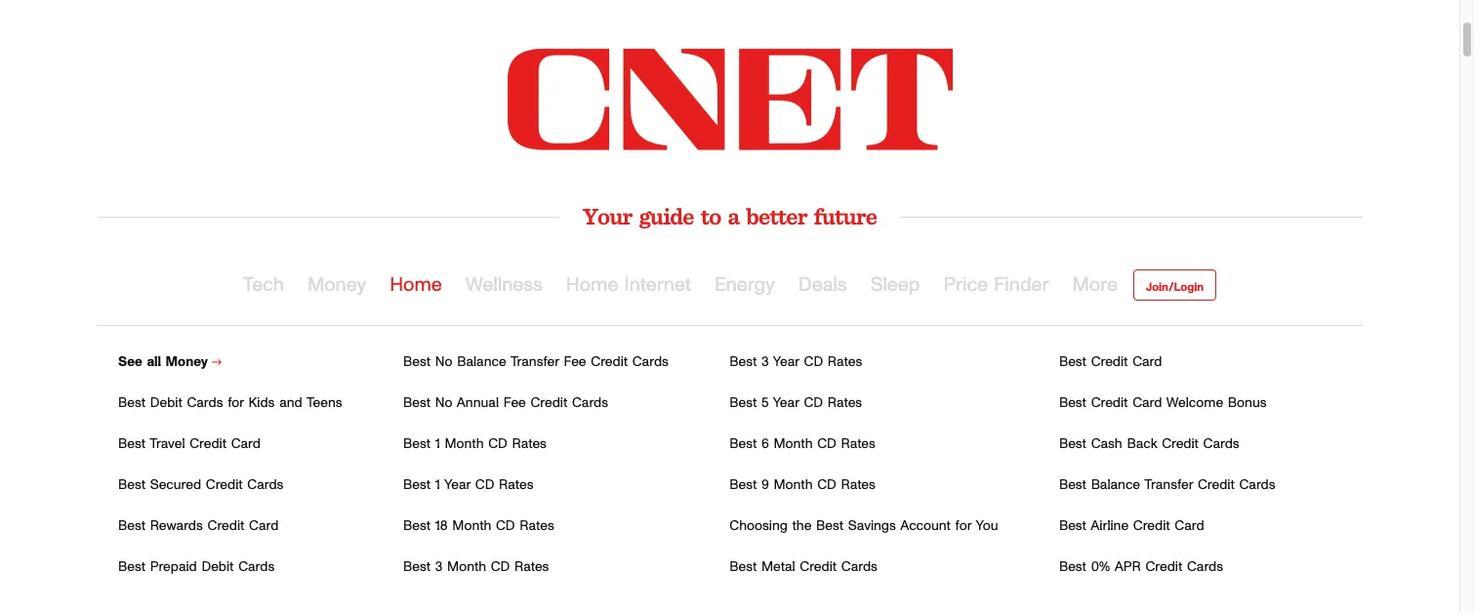 Task type: describe. For each thing, give the bounding box(es) containing it.
prepaid
[[150, 561, 197, 574]]

hunters.
[[1177, 591, 1233, 607]]

best prepaid debit cards
[[118, 561, 275, 574]]

best for best 5 year cd rates
[[730, 396, 757, 410]]

2023 for friday
[[1139, 333, 1206, 371]]

best 5 year cd rates link
[[730, 396, 862, 410]]

experts
[[957, 407, 1062, 445]]

0 horizontal spatial fee
[[504, 396, 526, 410]]

credit right metal
[[800, 561, 837, 574]]

teens
[[307, 396, 342, 410]]

best for best 1 month cd rates
[[403, 437, 431, 451]]

best for best 6 month cd rates
[[730, 437, 757, 451]]

best debit cards for kids and teens
[[118, 396, 342, 410]]

0 horizontal spatial for
[[228, 396, 244, 410]]

rates for best 1 year cd rates
[[499, 479, 534, 492]]

no for balance
[[435, 355, 453, 369]]

energy
[[715, 275, 775, 295]]

your
[[583, 202, 632, 230]]

your guide to a better future
[[583, 202, 877, 230]]

best 6 month cd rates link
[[730, 437, 876, 451]]

best 6 month cd rates
[[730, 437, 876, 451]]

secured
[[150, 479, 201, 492]]

rates for best 3 year cd rates
[[828, 355, 863, 369]]

1 vertical spatial for
[[956, 520, 972, 533]]

1 vertical spatial transfer
[[1145, 479, 1194, 492]]

guide
[[639, 202, 694, 230]]

picked
[[1264, 570, 1310, 586]]

kids
[[249, 396, 275, 410]]

welcome
[[1167, 396, 1224, 410]]

best for best balance transfer credit cards
[[1059, 479, 1087, 492]]

nov. 17, 2023
[[97, 325, 235, 354]]

month for 1
[[445, 437, 484, 451]]

learn more
[[97, 412, 158, 424]]

best metal credit cards link
[[730, 561, 878, 574]]

best for best travel credit card
[[118, 437, 145, 451]]

all
[[147, 355, 161, 369]]

best for best no balance transfer fee credit cards
[[403, 355, 431, 369]]

best credit card
[[1059, 355, 1162, 369]]

0 vertical spatial transfer
[[511, 355, 559, 369]]

airline
[[1091, 520, 1129, 533]]

credit down best credit card link
[[1091, 396, 1128, 410]]

best for best 3 year cd rates
[[730, 355, 757, 369]]

savings
[[848, 520, 896, 533]]

0 horizontal spatial balance
[[457, 355, 506, 369]]

our
[[1066, 591, 1089, 607]]

best rewards credit card link
[[118, 520, 279, 533]]

by
[[1221, 370, 1253, 408]]

best airline credit card
[[1059, 520, 1205, 533]]

best credit card link
[[1059, 355, 1162, 369]]

2023 for 17,
[[185, 325, 235, 354]]

live
[[1215, 333, 1274, 371]]

card for best airline credit card
[[1175, 520, 1205, 533]]

5
[[762, 396, 769, 410]]

card up vetted
[[1133, 355, 1162, 369]]

rates for best 1 month cd rates
[[512, 437, 547, 451]]

black friday live blog 2023 2.png image
[[312, 334, 933, 613]]

credit right back
[[1162, 437, 1199, 451]]

credit down the best cash back credit cards
[[1198, 479, 1235, 492]]

best 5 year cd rates
[[730, 396, 862, 410]]

best for best airline credit card
[[1059, 520, 1087, 533]]

card for best rewards credit card
[[249, 520, 279, 533]]

card up best cash back credit cards link
[[1133, 396, 1162, 410]]

sales
[[1151, 570, 1187, 586]]

best 18 month cd rates link
[[403, 520, 554, 533]]

best for best debit cards for kids and teens
[[118, 396, 145, 410]]

best 0% apr credit cards link
[[1059, 561, 1224, 574]]

choosing the best savings account for you
[[730, 520, 998, 533]]

best travel credit card
[[118, 437, 261, 451]]

see all money
[[118, 355, 212, 369]]

best 3 month cd rates
[[403, 561, 549, 574]]

month for 9
[[774, 479, 813, 492]]

best 1 year cd rates
[[403, 479, 534, 492]]

cd for best 9 month cd rates
[[818, 479, 837, 492]]

travel
[[150, 437, 185, 451]]

more
[[131, 412, 158, 424]]

0 horizontal spatial deals
[[799, 275, 847, 295]]

learn
[[97, 412, 127, 424]]

see
[[118, 355, 143, 369]]

finder
[[994, 275, 1049, 295]]

bonus
[[1228, 396, 1267, 410]]

best no balance transfer fee credit cards link
[[403, 355, 669, 369]]

see all money link
[[118, 355, 222, 369]]

rates for best 3 month cd rates
[[515, 561, 549, 574]]

best rewards credit card
[[118, 520, 279, 533]]

credit up vetted
[[1091, 355, 1128, 369]]

best 18 month cd rates
[[403, 520, 554, 533]]

friday inside shop trending black friday sales and hand-picked discounts from our expert deal hunters.
[[1104, 570, 1146, 586]]

choosing the best savings account for you link
[[730, 520, 998, 533]]

best balance transfer credit cards link
[[1059, 479, 1276, 492]]

friday inside 'black friday 2023 live blog: early deals vetted by experts'
[[1040, 333, 1130, 371]]

credit down best no balance transfer fee credit cards
[[531, 396, 568, 410]]

apr
[[1115, 561, 1141, 574]]

wellness
[[466, 275, 543, 295]]

price finder
[[944, 275, 1049, 295]]

best for best credit card
[[1059, 355, 1087, 369]]

price finder link
[[944, 254, 1049, 316]]

annual
[[457, 396, 499, 410]]

0%
[[1091, 561, 1111, 574]]

best for best credit card welcome bonus
[[1059, 396, 1087, 410]]

rewards
[[150, 520, 203, 533]]

nov.
[[97, 325, 144, 354]]

rates for best 9 month cd rates
[[841, 479, 876, 492]]

black inside 'black friday 2023 live blog: early deals vetted by experts'
[[957, 333, 1031, 371]]

sleep
[[871, 275, 920, 295]]

best 9 month cd rates link
[[730, 479, 876, 492]]

credit down best secured credit cards link
[[208, 520, 244, 533]]

best for best 18 month cd rates
[[403, 520, 431, 533]]

best no annual fee credit cards
[[403, 396, 608, 410]]

1 for year
[[435, 479, 440, 492]]

best secured credit cards link
[[118, 479, 284, 492]]

a
[[728, 202, 739, 230]]

best 1 month cd rates link
[[403, 437, 547, 451]]

blog:
[[1283, 333, 1349, 371]]

1 vertical spatial balance
[[1091, 479, 1141, 492]]

shop
[[957, 570, 993, 586]]

17,
[[151, 325, 178, 354]]

best no annual fee credit cards link
[[403, 396, 608, 410]]

month for 18
[[452, 520, 491, 533]]

black friday 2023 live blog: early deals vetted by experts
[[957, 333, 1349, 445]]



Task type: vqa. For each thing, say whether or not it's contained in the screenshot.
1st Home
yes



Task type: locate. For each thing, give the bounding box(es) containing it.
cd up 'best 3 month cd rates' link
[[496, 520, 515, 533]]

month up best 1 year cd rates link
[[445, 437, 484, 451]]

for left kids
[[228, 396, 244, 410]]

money right the tech
[[308, 275, 366, 295]]

0 vertical spatial for
[[228, 396, 244, 410]]

for left you
[[956, 520, 972, 533]]

to
[[701, 202, 721, 230]]

deals down future
[[799, 275, 847, 295]]

1 vertical spatial year
[[773, 396, 800, 410]]

month for 3
[[447, 561, 486, 574]]

best for best metal credit cards
[[730, 561, 757, 574]]

best airline credit card link
[[1059, 520, 1205, 533]]

money
[[308, 275, 366, 295], [166, 355, 208, 369]]

1 home from the left
[[390, 275, 442, 295]]

from
[[1029, 591, 1061, 607]]

0 horizontal spatial black
[[957, 333, 1031, 371]]

2023 inside 'black friday 2023 live blog: early deals vetted by experts'
[[1139, 333, 1206, 371]]

cd for best 3 month cd rates
[[491, 561, 510, 574]]

rates for best 5 year cd rates
[[828, 396, 862, 410]]

1 horizontal spatial money
[[308, 275, 366, 295]]

1 horizontal spatial and
[[1192, 570, 1218, 586]]

rates down best no annual fee credit cards
[[512, 437, 547, 451]]

1 up best 1 year cd rates link
[[435, 437, 440, 451]]

deals
[[799, 275, 847, 295], [1039, 370, 1113, 408]]

1 vertical spatial 3
[[435, 561, 443, 574]]

0 vertical spatial fee
[[564, 355, 586, 369]]

best 9 month cd rates
[[730, 479, 876, 492]]

1 vertical spatial debit
[[202, 561, 234, 574]]

fee right annual
[[504, 396, 526, 410]]

best for best prepaid debit cards
[[118, 561, 145, 574]]

best credit card welcome bonus link
[[1059, 396, 1267, 410]]

credit right airline
[[1134, 520, 1171, 533]]

money down nov. 17, 2023
[[166, 355, 208, 369]]

card for best travel credit card
[[231, 437, 261, 451]]

rates up best 6 month cd rates
[[828, 396, 862, 410]]

best for best cash back credit cards
[[1059, 437, 1087, 451]]

1 horizontal spatial balance
[[1091, 479, 1141, 492]]

1 vertical spatial and
[[1192, 570, 1218, 586]]

1 horizontal spatial black
[[1061, 570, 1099, 586]]

year for 5
[[773, 396, 800, 410]]

cd for best 5 year cd rates
[[804, 396, 823, 410]]

cd up the "best 5 year cd rates" link
[[804, 355, 823, 369]]

fee
[[564, 355, 586, 369], [504, 396, 526, 410]]

cd down best 18 month cd rates link
[[491, 561, 510, 574]]

3 down 18
[[435, 561, 443, 574]]

card down best secured credit cards link
[[249, 520, 279, 533]]

month right 18
[[452, 520, 491, 533]]

1 horizontal spatial home
[[566, 275, 619, 295]]

rates
[[828, 355, 863, 369], [828, 396, 862, 410], [512, 437, 547, 451], [841, 437, 876, 451], [499, 479, 534, 492], [841, 479, 876, 492], [520, 520, 554, 533], [515, 561, 549, 574]]

2023 right 17, at bottom left
[[185, 325, 235, 354]]

rates up the "best 5 year cd rates" link
[[828, 355, 863, 369]]

0 vertical spatial debit
[[150, 396, 182, 410]]

6
[[762, 437, 769, 451]]

card down best balance transfer credit cards
[[1175, 520, 1205, 533]]

credit down 'home internet'
[[591, 355, 628, 369]]

cash
[[1091, 437, 1123, 451]]

you
[[976, 520, 998, 533]]

cd for best 3 year cd rates
[[804, 355, 823, 369]]

join/login button
[[1134, 270, 1217, 301]]

2 vertical spatial year
[[444, 479, 471, 492]]

better
[[746, 202, 807, 230]]

shop trending black friday sales and hand-picked discounts from our expert deal hunters.
[[957, 570, 1310, 607]]

home
[[390, 275, 442, 295], [566, 275, 619, 295]]

0 vertical spatial deals
[[799, 275, 847, 295]]

rates up the choosing the best savings account for you link
[[841, 479, 876, 492]]

price
[[944, 275, 988, 295]]

friday down more
[[1040, 333, 1130, 371]]

and right kids
[[279, 396, 302, 410]]

internet
[[625, 275, 691, 295]]

debit right prepaid at the left of page
[[202, 561, 234, 574]]

best for best no annual fee credit cards
[[403, 396, 431, 410]]

fee up best no annual fee credit cards
[[564, 355, 586, 369]]

home left the internet
[[566, 275, 619, 295]]

0 vertical spatial balance
[[457, 355, 506, 369]]

best secured credit cards
[[118, 479, 284, 492]]

rates for best 6 month cd rates
[[841, 437, 876, 451]]

trending
[[998, 570, 1056, 586]]

and inside shop trending black friday sales and hand-picked discounts from our expert deal hunters.
[[1192, 570, 1218, 586]]

1 horizontal spatial 3
[[762, 355, 769, 369]]

cd for best 1 month cd rates
[[488, 437, 508, 451]]

0 vertical spatial and
[[279, 396, 302, 410]]

1 vertical spatial money
[[166, 355, 208, 369]]

best credit card welcome bonus
[[1059, 396, 1267, 410]]

1 for month
[[435, 437, 440, 451]]

credit down learn more link
[[190, 437, 227, 451]]

1 vertical spatial fee
[[504, 396, 526, 410]]

0 vertical spatial year
[[773, 355, 800, 369]]

3 up "5"
[[762, 355, 769, 369]]

1 vertical spatial 1
[[435, 479, 440, 492]]

0 vertical spatial no
[[435, 355, 453, 369]]

1 no from the top
[[435, 355, 453, 369]]

best for best secured credit cards
[[118, 479, 145, 492]]

best prepaid debit cards link
[[118, 561, 275, 574]]

home for home
[[390, 275, 442, 295]]

best for best 0% apr credit cards
[[1059, 561, 1087, 574]]

home left wellness
[[390, 275, 442, 295]]

2023 up best credit card welcome bonus link
[[1139, 333, 1206, 371]]

0 horizontal spatial debit
[[150, 396, 182, 410]]

best cash back credit cards
[[1059, 437, 1240, 451]]

1 vertical spatial deals
[[1039, 370, 1113, 408]]

0 horizontal spatial money
[[166, 355, 208, 369]]

best
[[403, 355, 431, 369], [730, 355, 757, 369], [1059, 355, 1087, 369], [118, 396, 145, 410], [403, 396, 431, 410], [730, 396, 757, 410], [1059, 396, 1087, 410], [118, 437, 145, 451], [403, 437, 431, 451], [730, 437, 757, 451], [1059, 437, 1087, 451], [118, 479, 145, 492], [403, 479, 431, 492], [730, 479, 757, 492], [1059, 479, 1087, 492], [118, 520, 145, 533], [403, 520, 431, 533], [816, 520, 844, 533], [1059, 520, 1087, 533], [118, 561, 145, 574], [403, 561, 431, 574], [730, 561, 757, 574], [1059, 561, 1087, 574]]

more
[[1073, 275, 1118, 295]]

year right "5"
[[773, 396, 800, 410]]

0 horizontal spatial and
[[279, 396, 302, 410]]

cards
[[633, 355, 669, 369], [187, 396, 223, 410], [572, 396, 608, 410], [1204, 437, 1240, 451], [247, 479, 284, 492], [1240, 479, 1276, 492], [238, 561, 275, 574], [842, 561, 878, 574], [1187, 561, 1224, 574]]

cd for best 6 month cd rates
[[818, 437, 837, 451]]

card
[[1133, 355, 1162, 369], [1133, 396, 1162, 410], [231, 437, 261, 451], [249, 520, 279, 533], [1175, 520, 1205, 533]]

1 vertical spatial no
[[435, 396, 453, 410]]

1 up 18
[[435, 479, 440, 492]]

0 horizontal spatial home
[[390, 275, 442, 295]]

1 1 from the top
[[435, 437, 440, 451]]

join/login
[[1146, 281, 1204, 293]]

learn more link
[[97, 404, 289, 432]]

3 for month
[[435, 561, 443, 574]]

9
[[762, 479, 769, 492]]

best balance transfer credit cards
[[1059, 479, 1276, 492]]

2 1 from the top
[[435, 479, 440, 492]]

black down the price finder
[[957, 333, 1031, 371]]

credit up best rewards credit card at the bottom
[[206, 479, 243, 492]]

best for best 3 month cd rates
[[403, 561, 431, 574]]

best travel credit card link
[[118, 437, 261, 451]]

best for best rewards credit card
[[118, 520, 145, 533]]

transfer down the best cash back credit cards
[[1145, 479, 1194, 492]]

deal
[[1143, 591, 1172, 607]]

0 vertical spatial black
[[957, 333, 1031, 371]]

rates for best 18 month cd rates
[[520, 520, 554, 533]]

best 1 year cd rates link
[[403, 479, 534, 492]]

0 vertical spatial 1
[[435, 437, 440, 451]]

1 horizontal spatial fee
[[564, 355, 586, 369]]

0 horizontal spatial 3
[[435, 561, 443, 574]]

rates down best 18 month cd rates link
[[515, 561, 549, 574]]

0 vertical spatial money
[[308, 275, 366, 295]]

0 vertical spatial 3
[[762, 355, 769, 369]]

18
[[435, 520, 448, 533]]

month for 6
[[774, 437, 813, 451]]

for
[[228, 396, 244, 410], [956, 520, 972, 533]]

debit
[[150, 396, 182, 410], [202, 561, 234, 574]]

0 horizontal spatial transfer
[[511, 355, 559, 369]]

future
[[814, 202, 877, 230]]

the
[[793, 520, 812, 533]]

month right "9"
[[774, 479, 813, 492]]

account
[[901, 520, 951, 533]]

month down best 18 month cd rates link
[[447, 561, 486, 574]]

best metal credit cards
[[730, 561, 878, 574]]

1 horizontal spatial for
[[956, 520, 972, 533]]

cd down best no annual fee credit cards link
[[488, 437, 508, 451]]

cd up best 6 month cd rates
[[804, 396, 823, 410]]

credit up deal
[[1146, 561, 1183, 574]]

year up 18
[[444, 479, 471, 492]]

cd up best 9 month cd rates link
[[818, 437, 837, 451]]

0 vertical spatial friday
[[1040, 333, 1130, 371]]

transfer up best no annual fee credit cards
[[511, 355, 559, 369]]

1 vertical spatial friday
[[1104, 570, 1146, 586]]

month right 6
[[774, 437, 813, 451]]

1 horizontal spatial debit
[[202, 561, 234, 574]]

transfer
[[511, 355, 559, 369], [1145, 479, 1194, 492]]

choosing
[[730, 520, 788, 533]]

card down best debit cards for kids and teens link
[[231, 437, 261, 451]]

best 3 month cd rates link
[[403, 561, 549, 574]]

year for 1
[[444, 479, 471, 492]]

3 for year
[[762, 355, 769, 369]]

year
[[773, 355, 800, 369], [773, 396, 800, 410], [444, 479, 471, 492]]

metal
[[762, 561, 796, 574]]

and up hunters.
[[1192, 570, 1218, 586]]

rates up best 18 month cd rates link
[[499, 479, 534, 492]]

no
[[435, 355, 453, 369], [435, 396, 453, 410]]

best for best 1 year cd rates
[[403, 479, 431, 492]]

cd down best 6 month cd rates link
[[818, 479, 837, 492]]

1 horizontal spatial transfer
[[1145, 479, 1194, 492]]

debit up more
[[150, 396, 182, 410]]

2 no from the top
[[435, 396, 453, 410]]

balance up airline
[[1091, 479, 1141, 492]]

early
[[957, 370, 1030, 408]]

month
[[445, 437, 484, 451], [774, 437, 813, 451], [774, 479, 813, 492], [452, 520, 491, 533], [447, 561, 486, 574]]

no for annual
[[435, 396, 453, 410]]

no up best no annual fee credit cards link
[[435, 355, 453, 369]]

friday up expert
[[1104, 570, 1146, 586]]

best no balance transfer fee credit cards
[[403, 355, 669, 369]]

and
[[279, 396, 302, 410], [1192, 570, 1218, 586]]

best 3 year cd rates link
[[730, 355, 863, 369]]

year for 3
[[773, 355, 800, 369]]

no left annual
[[435, 396, 453, 410]]

and for hand-
[[1192, 570, 1218, 586]]

balance up annual
[[457, 355, 506, 369]]

rates up 'best 3 month cd rates' link
[[520, 520, 554, 533]]

1 horizontal spatial deals
[[1039, 370, 1113, 408]]

3
[[762, 355, 769, 369], [435, 561, 443, 574]]

deals inside 'black friday 2023 live blog: early deals vetted by experts'
[[1039, 370, 1113, 408]]

deals down best credit card link
[[1039, 370, 1113, 408]]

black inside shop trending black friday sales and hand-picked discounts from our expert deal hunters.
[[1061, 570, 1099, 586]]

home for home internet
[[566, 275, 619, 295]]

best for best 9 month cd rates
[[730, 479, 757, 492]]

1 vertical spatial black
[[1061, 570, 1099, 586]]

0 horizontal spatial 2023
[[185, 325, 235, 354]]

and for teens
[[279, 396, 302, 410]]

cd for best 18 month cd rates
[[496, 520, 515, 533]]

cd up best 18 month cd rates link
[[475, 479, 494, 492]]

2 home from the left
[[566, 275, 619, 295]]

expert
[[1094, 591, 1138, 607]]

hand-
[[1223, 570, 1264, 586]]

year up the "best 5 year cd rates" link
[[773, 355, 800, 369]]

rates up best 9 month cd rates link
[[841, 437, 876, 451]]

black up our
[[1061, 570, 1099, 586]]

tech
[[243, 275, 284, 295]]

cd for best 1 year cd rates
[[475, 479, 494, 492]]

1 horizontal spatial 2023
[[1139, 333, 1206, 371]]

2023
[[185, 325, 235, 354], [1139, 333, 1206, 371]]

best cash back credit cards link
[[1059, 437, 1240, 451]]



